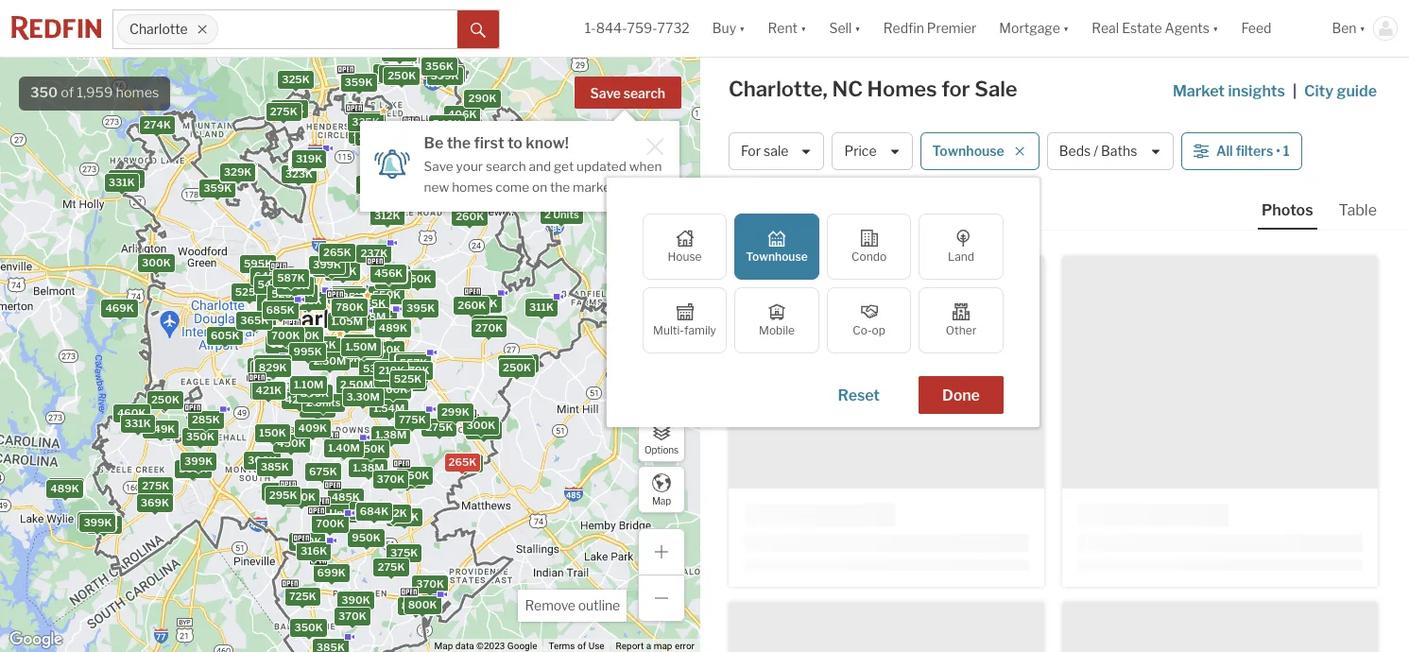 Task type: describe. For each thing, give the bounding box(es) containing it.
378k
[[354, 129, 382, 142]]

report a map error
[[616, 641, 695, 651]]

0 vertical spatial 375k
[[142, 494, 169, 507]]

House checkbox
[[643, 214, 727, 280]]

275k down 950k
[[377, 560, 405, 573]]

come
[[496, 179, 529, 195]]

491k
[[402, 364, 429, 377]]

1 vertical spatial 381k
[[243, 314, 270, 327]]

450k down 1.54m
[[356, 442, 385, 456]]

sell
[[830, 20, 852, 36]]

1 horizontal spatial 315k
[[359, 128, 386, 141]]

540k
[[432, 116, 461, 130]]

2 vertical spatial 1.38m
[[353, 461, 384, 474]]

1 vertical spatial 340k
[[372, 209, 401, 222]]

0 vertical spatial 480k
[[378, 321, 407, 335]]

1 vertical spatial 685k
[[349, 342, 378, 355]]

co-
[[853, 323, 872, 337]]

1 horizontal spatial 605k
[[328, 263, 357, 276]]

search inside button
[[624, 85, 666, 101]]

estate
[[1122, 20, 1162, 36]]

1 horizontal spatial 289k
[[377, 68, 405, 81]]

Mobile checkbox
[[735, 287, 819, 354]]

real estate agents ▾ button
[[1081, 0, 1230, 57]]

townhouse inside button
[[933, 143, 1005, 159]]

:
[[861, 197, 864, 213]]

684k
[[360, 504, 388, 517]]

rent ▾
[[768, 20, 807, 36]]

2 vertical spatial 442k
[[83, 513, 112, 526]]

467k
[[378, 322, 406, 335]]

192k
[[471, 297, 497, 310]]

1 vertical spatial 359k
[[203, 181, 231, 194]]

583k
[[328, 263, 357, 276]]

2 vertical spatial 260k
[[457, 299, 486, 312]]

7732
[[658, 20, 690, 36]]

2 horizontal spatial 385k
[[303, 401, 331, 414]]

429k
[[451, 456, 479, 469]]

624k
[[256, 363, 284, 376]]

0 vertical spatial 555k
[[375, 266, 404, 280]]

440k
[[431, 132, 460, 145]]

1 vertical spatial 260k
[[455, 209, 484, 223]]

family
[[684, 323, 717, 337]]

0 vertical spatial 1.38m
[[378, 371, 409, 384]]

recommended
[[867, 197, 963, 213]]

0 vertical spatial 730k
[[277, 272, 305, 285]]

1 vertical spatial 315k
[[204, 181, 231, 194]]

1 horizontal spatial 2 units
[[544, 208, 579, 221]]

1 horizontal spatial 415k
[[406, 301, 433, 314]]

sale
[[764, 143, 789, 159]]

426k
[[432, 132, 460, 145]]

be the first to know! dialog
[[360, 110, 679, 211]]

map
[[654, 641, 673, 651]]

208k
[[368, 171, 396, 184]]

2 vertical spatial 685k
[[360, 505, 388, 518]]

1 vertical spatial 406k
[[83, 515, 112, 528]]

sale
[[975, 77, 1018, 101]]

land
[[948, 250, 975, 264]]

1 vertical spatial 2 units
[[306, 395, 340, 408]]

1 horizontal spatial 460k
[[372, 343, 401, 356]]

1.43m
[[328, 441, 359, 454]]

391k
[[433, 132, 459, 145]]

150k
[[259, 426, 286, 439]]

1 vertical spatial 605k
[[210, 328, 239, 342]]

1 horizontal spatial 406k
[[447, 108, 476, 121]]

• for filters
[[1276, 143, 1281, 159]]

report a map error link
[[616, 641, 695, 651]]

real estate agents ▾
[[1092, 20, 1219, 36]]

1 horizontal spatial 325k
[[351, 115, 379, 128]]

2 horizontal spatial 442k
[[432, 132, 460, 145]]

0 vertical spatial 359k
[[344, 75, 373, 88]]

0 vertical spatial 270k
[[379, 68, 407, 81]]

0 vertical spatial 280k
[[383, 67, 411, 80]]

all filters • 1 button
[[1182, 132, 1302, 170]]

google
[[508, 641, 537, 651]]

market insights link
[[1173, 61, 1286, 103]]

428k
[[83, 513, 112, 526]]

on
[[532, 179, 547, 195]]

▾ for rent ▾
[[801, 20, 807, 36]]

587k
[[277, 271, 305, 284]]

mortgage
[[1000, 20, 1060, 36]]

1 vertical spatial 409k
[[298, 421, 327, 434]]

0 vertical spatial 770k
[[277, 272, 304, 285]]

250k down the 310k
[[387, 69, 416, 82]]

1 horizontal spatial 320k
[[396, 368, 424, 381]]

1 vertical spatial 460k
[[117, 406, 146, 419]]

2 365k from the left
[[243, 314, 271, 327]]

1 vertical spatial 270k
[[360, 178, 388, 191]]

• for homes
[[820, 198, 824, 214]]

1 vertical spatial 395k
[[406, 301, 435, 314]]

0 vertical spatial 699k
[[291, 328, 319, 342]]

and
[[529, 159, 551, 174]]

mortgage ▾ button
[[1000, 0, 1069, 57]]

1 vertical spatial 280k
[[293, 534, 321, 548]]

sell ▾ button
[[830, 0, 861, 57]]

0 vertical spatial 331k
[[108, 175, 134, 188]]

1 horizontal spatial 392k
[[433, 127, 461, 140]]

homes inside save your search and get updated when new homes come on the market.
[[452, 179, 493, 195]]

redfin premier
[[884, 20, 977, 36]]

redfin premier button
[[872, 0, 988, 57]]

for
[[942, 77, 971, 101]]

235k
[[506, 356, 534, 369]]

city
[[1305, 82, 1334, 100]]

4
[[320, 506, 327, 520]]

1 vertical spatial 289k
[[265, 485, 293, 498]]

of for 350
[[61, 84, 74, 101]]

done
[[942, 387, 980, 405]]

terms of use link
[[549, 641, 605, 651]]

map data ©2023 google
[[434, 641, 537, 651]]

575k
[[380, 382, 408, 395]]

map for map
[[652, 495, 671, 506]]

save for save search
[[590, 85, 621, 101]]

©2023
[[477, 641, 505, 651]]

750k
[[392, 472, 421, 485]]

1 vertical spatial 375k
[[390, 546, 418, 559]]

2 686k from the top
[[360, 505, 389, 518]]

1.28m
[[355, 310, 385, 323]]

1 horizontal spatial 780k
[[335, 300, 364, 313]]

0 horizontal spatial 290k
[[358, 129, 387, 143]]

Land checkbox
[[919, 214, 1004, 280]]

options button
[[638, 415, 685, 462]]

0 horizontal spatial 489k
[[50, 482, 79, 495]]

1,959 homes • sort : recommended
[[729, 197, 963, 214]]

1 vertical spatial 420k
[[82, 514, 110, 527]]

0 vertical spatial 1,959
[[77, 84, 113, 101]]

0 vertical spatial the
[[447, 134, 471, 152]]

233k
[[475, 317, 503, 330]]

1 horizontal spatial 385k
[[260, 460, 289, 473]]

0 horizontal spatial 367k
[[203, 180, 231, 194]]

275k up 324k
[[270, 105, 297, 118]]

0 horizontal spatial 2
[[306, 395, 312, 408]]

250k up 447k
[[151, 393, 179, 406]]

mobile
[[759, 323, 795, 337]]

326k
[[293, 153, 321, 166]]

627k
[[379, 506, 406, 520]]

0 vertical spatial 360k
[[203, 181, 232, 195]]

0 vertical spatial 489k
[[378, 321, 407, 335]]

0 vertical spatial 420k
[[285, 392, 313, 406]]

0 vertical spatial 449k
[[378, 322, 407, 335]]

0 horizontal spatial 385k
[[179, 462, 207, 475]]

1 vertical spatial 795k
[[349, 338, 376, 351]]

799k
[[291, 294, 319, 307]]

▾ for ben ▾
[[1360, 20, 1366, 36]]

0 vertical spatial 2.50m
[[313, 354, 346, 368]]

667k
[[379, 506, 407, 519]]

remove outline
[[525, 597, 620, 614]]

346k
[[225, 164, 253, 177]]

0 vertical spatial 780k
[[276, 272, 305, 285]]

price
[[845, 143, 877, 159]]

479k
[[401, 363, 429, 377]]

1 vertical spatial 699k
[[317, 566, 345, 579]]

0 vertical spatial 685k
[[266, 303, 294, 316]]

1 horizontal spatial 290k
[[468, 91, 496, 105]]

0 vertical spatial 395k
[[345, 75, 373, 89]]

283k
[[525, 173, 553, 187]]

save search button
[[574, 77, 682, 109]]

274k
[[143, 117, 171, 131]]

0 horizontal spatial 1.10m
[[293, 377, 323, 390]]

0 horizontal spatial 320k
[[293, 153, 321, 166]]

682k
[[379, 506, 407, 519]]

285k
[[191, 413, 219, 426]]

0 vertical spatial 357k
[[244, 312, 272, 326]]

done button
[[919, 376, 1004, 414]]

ben ▾
[[1332, 20, 1366, 36]]

557k
[[399, 356, 427, 370]]

675k
[[309, 465, 337, 478]]

654k
[[360, 506, 388, 519]]

1 horizontal spatial 1.10m
[[360, 390, 390, 403]]

421k
[[255, 383, 282, 396]]

0 horizontal spatial 330k
[[223, 165, 252, 178]]

for sale
[[741, 143, 789, 159]]

nc
[[832, 77, 863, 101]]

316k
[[300, 544, 327, 557]]

1 vertical spatial 480k
[[401, 364, 430, 377]]

map region
[[0, 0, 783, 652]]

1,959 inside 1,959 homes • sort : recommended
[[729, 197, 765, 213]]

758k
[[328, 264, 356, 277]]

299k
[[441, 405, 469, 418]]

of for terms
[[578, 641, 586, 651]]

362k
[[82, 514, 110, 527]]

626k
[[255, 363, 283, 376]]

7
[[544, 208, 550, 221]]

1 horizontal spatial 330k
[[353, 113, 381, 126]]

Other checkbox
[[919, 287, 1004, 354]]

homes inside 1,959 homes • sort : recommended
[[768, 197, 811, 213]]



Task type: vqa. For each thing, say whether or not it's contained in the screenshot.
bottommost 315K
yes



Task type: locate. For each thing, give the bounding box(es) containing it.
385k down 150k
[[260, 460, 289, 473]]

2 ▾ from the left
[[801, 20, 807, 36]]

the inside save your search and get updated when new homes come on the market.
[[550, 179, 570, 195]]

homes down your
[[452, 179, 493, 195]]

0 vertical spatial map
[[652, 495, 671, 506]]

▾ right mortgage
[[1063, 20, 1069, 36]]

1 vertical spatial 555k
[[258, 357, 287, 370]]

465k
[[372, 343, 400, 356]]

0 horizontal spatial 325k
[[281, 73, 309, 86]]

1 vertical spatial 330k
[[223, 165, 252, 178]]

377k
[[344, 75, 371, 89], [344, 76, 371, 89], [345, 76, 372, 89]]

449k left 285k
[[146, 422, 175, 436]]

Condo checkbox
[[827, 214, 912, 280]]

415k up 467k
[[406, 301, 433, 314]]

house
[[668, 250, 702, 264]]

buy ▾ button
[[701, 0, 757, 57]]

1 horizontal spatial 280k
[[383, 67, 411, 80]]

385k down 899k
[[303, 401, 331, 414]]

330k up 436k
[[353, 113, 381, 126]]

outline
[[578, 597, 620, 614]]

2.50m up 899k
[[313, 354, 346, 368]]

690k
[[280, 278, 309, 292]]

1 vertical spatial 489k
[[50, 482, 79, 495]]

0 vertical spatial save
[[590, 85, 621, 101]]

1 horizontal spatial 1,959
[[729, 197, 765, 213]]

350k down '316k'
[[294, 621, 323, 634]]

0 horizontal spatial of
[[61, 84, 74, 101]]

717k
[[258, 363, 283, 376]]

0 vertical spatial 295k
[[269, 104, 297, 118]]

275k down 311k
[[507, 357, 535, 370]]

2 units down "on"
[[544, 208, 579, 221]]

be the first to know!
[[424, 134, 569, 152]]

1 horizontal spatial •
[[1276, 143, 1281, 159]]

townhouse up mobile option
[[746, 250, 808, 264]]

275k up 369k
[[142, 479, 169, 492]]

sell ▾ button
[[818, 0, 872, 57]]

1 horizontal spatial 409k
[[344, 75, 373, 88]]

sort
[[834, 197, 861, 213]]

2 down "on"
[[544, 208, 551, 221]]

460k up 219k
[[372, 343, 401, 356]]

1 horizontal spatial 357k
[[244, 312, 272, 326]]

249k
[[112, 172, 140, 185]]

townhouse inside option
[[746, 250, 808, 264]]

1 vertical spatial 2.50m
[[340, 377, 373, 391]]

1 vertical spatial 2
[[306, 395, 312, 408]]

dialog
[[607, 178, 1040, 427]]

1 vertical spatial 392k
[[82, 514, 110, 527]]

415k
[[353, 127, 379, 140], [406, 301, 433, 314]]

7 units
[[544, 208, 578, 221]]

526k
[[400, 356, 428, 370]]

▾ for buy ▾
[[739, 20, 745, 36]]

1 vertical spatial 780k
[[335, 300, 364, 313]]

0 vertical spatial search
[[624, 85, 666, 101]]

save
[[590, 85, 621, 101], [424, 159, 453, 174]]

0 vertical spatial 795k
[[328, 264, 356, 277]]

1 vertical spatial 295k
[[269, 488, 297, 501]]

2 horizontal spatial 320k
[[469, 423, 498, 436]]

Co-op checkbox
[[827, 287, 912, 354]]

315k down 335k
[[204, 181, 231, 194]]

remove townhouse image
[[1014, 146, 1025, 157]]

submit search image
[[470, 22, 486, 38]]

save up the new
[[424, 159, 453, 174]]

2 units down 825k
[[306, 395, 340, 408]]

remove charlotte image
[[197, 24, 208, 35]]

1 vertical spatial map
[[434, 641, 453, 651]]

565k
[[372, 399, 400, 412]]

699k up 995k
[[291, 328, 319, 342]]

save for save your search and get updated when new homes come on the market.
[[424, 159, 453, 174]]

1 vertical spatial 325k
[[351, 115, 379, 128]]

0 vertical spatial 330k
[[353, 113, 381, 126]]

▾ right agents
[[1213, 20, 1219, 36]]

699k down '316k'
[[317, 566, 345, 579]]

525k
[[257, 279, 285, 292], [235, 285, 263, 298], [271, 287, 299, 301], [393, 372, 422, 386], [390, 510, 418, 523]]

645k
[[254, 269, 283, 283], [379, 273, 407, 286], [360, 504, 388, 517]]

350
[[30, 84, 58, 101]]

1 horizontal spatial 2
[[544, 208, 551, 221]]

460k left 285k
[[117, 406, 146, 419]]

0 vertical spatial 367k
[[424, 59, 452, 72]]

478k
[[401, 363, 429, 377]]

1 vertical spatial 730k
[[291, 328, 319, 341]]

415k up 208k
[[353, 127, 379, 140]]

1 vertical spatial 1.38m
[[375, 428, 406, 441]]

map left data
[[434, 641, 453, 651]]

1 horizontal spatial of
[[578, 641, 586, 651]]

250k down 233k
[[502, 360, 531, 373]]

feed
[[1242, 20, 1272, 36]]

map down options
[[652, 495, 671, 506]]

290k left 267k
[[358, 129, 387, 143]]

449k up 465k
[[378, 322, 407, 335]]

townhouse left remove townhouse icon
[[933, 143, 1005, 159]]

545k
[[257, 278, 286, 291]]

2.50m
[[313, 354, 346, 368], [340, 377, 373, 391]]

350k down 675k
[[287, 490, 315, 503]]

city guide link
[[1305, 80, 1381, 103]]

275k left 267k
[[359, 130, 387, 143]]

redfin
[[884, 20, 924, 36]]

844-
[[596, 20, 627, 36]]

google image
[[5, 628, 67, 652]]

0 horizontal spatial search
[[486, 159, 526, 174]]

0 vertical spatial 260k
[[376, 66, 405, 79]]

0 vertical spatial of
[[61, 84, 74, 101]]

270k down the 310k
[[379, 68, 407, 81]]

260k
[[376, 66, 405, 79], [455, 209, 484, 223], [457, 299, 486, 312]]

0 vertical spatial 605k
[[328, 263, 357, 276]]

260k up 233k
[[457, 299, 486, 312]]

330k
[[353, 113, 381, 126], [223, 165, 252, 178]]

0 horizontal spatial townhouse
[[746, 250, 808, 264]]

350k down 762k
[[331, 288, 360, 301]]

250k right 521k
[[403, 272, 431, 285]]

2 vertical spatial 295k
[[90, 517, 118, 530]]

442k
[[432, 132, 460, 145], [147, 422, 175, 435], [83, 513, 112, 526]]

450k left 1.63m
[[277, 436, 306, 449]]

537k
[[399, 356, 427, 369]]

condo
[[852, 250, 887, 264]]

map
[[652, 495, 671, 506], [434, 641, 453, 651]]

2.50m down 825k
[[340, 377, 373, 391]]

0 horizontal spatial 409k
[[298, 421, 327, 434]]

340k down 208k
[[372, 209, 401, 222]]

260k down the 310k
[[376, 66, 405, 79]]

homes up the townhouse option
[[768, 197, 811, 213]]

1 vertical spatial 357k
[[82, 514, 110, 528]]

0 vertical spatial •
[[1276, 143, 1281, 159]]

search inside save your search and get updated when new homes come on the market.
[[486, 159, 526, 174]]

1.10m down 995k
[[293, 377, 323, 390]]

0 horizontal spatial 359k
[[51, 480, 79, 493]]

559k
[[399, 357, 428, 370]]

your
[[456, 159, 483, 174]]

search
[[624, 85, 666, 101], [486, 159, 526, 174]]

0 horizontal spatial 415k
[[353, 127, 379, 140]]

340k down 335k
[[203, 181, 231, 194]]

|
[[1293, 82, 1297, 100]]

295k
[[269, 104, 297, 118], [269, 488, 297, 501], [90, 517, 118, 530]]

0 horizontal spatial 340k
[[203, 181, 231, 194]]

2 right 431k
[[306, 395, 312, 408]]

246k
[[487, 161, 515, 175]]

1 ▾ from the left
[[739, 20, 745, 36]]

549k
[[399, 356, 428, 370]]

1 vertical spatial of
[[578, 641, 586, 651]]

insights
[[1228, 82, 1286, 100]]

map inside button
[[652, 495, 671, 506]]

table
[[1339, 201, 1377, 219]]

buy ▾ button
[[713, 0, 745, 57]]

360k down 285k
[[178, 462, 207, 475]]

350k up the 682k
[[400, 469, 429, 482]]

photos button
[[1258, 200, 1335, 230]]

527k
[[400, 356, 427, 369]]

3 ▾ from the left
[[855, 20, 861, 36]]

1 horizontal spatial 449k
[[378, 322, 407, 335]]

4 ▾ from the left
[[1063, 20, 1069, 36]]

0 vertical spatial 381k
[[431, 68, 458, 81]]

price button
[[832, 132, 913, 170]]

option group inside dialog
[[643, 214, 1004, 354]]

1 horizontal spatial 442k
[[147, 422, 175, 435]]

0 horizontal spatial 460k
[[117, 406, 146, 419]]

0 horizontal spatial 420k
[[82, 514, 110, 527]]

0 vertical spatial 325k
[[281, 73, 309, 86]]

option group
[[643, 214, 1004, 354]]

623k
[[277, 270, 305, 284]]

359k
[[344, 75, 373, 88], [203, 181, 231, 194], [51, 480, 79, 493]]

289k down the 310k
[[377, 68, 405, 81]]

605k
[[328, 263, 357, 276], [210, 328, 239, 342]]

Multi-family checkbox
[[643, 287, 727, 354]]

0 horizontal spatial 392k
[[82, 514, 110, 527]]

save inside save your search and get updated when new homes come on the market.
[[424, 159, 453, 174]]

1 vertical spatial homes
[[452, 179, 493, 195]]

1 horizontal spatial search
[[624, 85, 666, 101]]

1 365k from the left
[[240, 313, 268, 327]]

695k
[[271, 328, 300, 341]]

save down 844- at the left of page
[[590, 85, 621, 101]]

289k
[[377, 68, 405, 81], [265, 485, 293, 498]]

Townhouse checkbox
[[735, 214, 819, 280]]

▾ for sell ▾
[[855, 20, 861, 36]]

290k
[[468, 91, 496, 105], [358, 129, 387, 143]]

homes up 274k
[[116, 84, 159, 101]]

• left 1
[[1276, 143, 1281, 159]]

289k down 150k
[[265, 485, 293, 498]]

0 horizontal spatial 449k
[[146, 422, 175, 436]]

1 vertical spatial 360k
[[178, 462, 207, 475]]

▾ for mortgage ▾
[[1063, 20, 1069, 36]]

of left use
[[578, 641, 586, 651]]

260k down 220k
[[455, 209, 484, 223]]

save inside button
[[590, 85, 621, 101]]

0 vertical spatial 2 units
[[544, 208, 579, 221]]

350k down 285k
[[185, 429, 214, 443]]

1 vertical spatial 449k
[[146, 422, 175, 436]]

2 vertical spatial 359k
[[51, 480, 79, 493]]

650k
[[286, 286, 314, 299], [364, 313, 393, 326], [290, 328, 319, 342], [269, 337, 298, 350], [394, 375, 423, 388], [360, 505, 389, 518]]

buy ▾
[[713, 20, 745, 36]]

1 vertical spatial search
[[486, 159, 526, 174]]

450k down 589k
[[253, 383, 282, 396]]

795k
[[328, 264, 356, 277], [349, 338, 376, 351]]

1 horizontal spatial 555k
[[375, 266, 404, 280]]

the right "on"
[[550, 179, 570, 195]]

0 horizontal spatial map
[[434, 641, 453, 651]]

315k left 267k
[[359, 128, 386, 141]]

beds / baths button
[[1047, 132, 1174, 170]]

396k
[[345, 75, 373, 89]]

0 vertical spatial 392k
[[433, 127, 461, 140]]

• left sort
[[820, 198, 824, 214]]

map for map data ©2023 google
[[434, 641, 453, 651]]

330k left the 323k
[[223, 165, 252, 178]]

413k
[[432, 69, 458, 82]]

6 ▾ from the left
[[1360, 20, 1366, 36]]

1,959
[[77, 84, 113, 101], [729, 197, 765, 213]]

get
[[554, 159, 574, 174]]

townhouse button
[[920, 132, 1040, 170]]

search up come
[[486, 159, 526, 174]]

290k up the 'first'
[[468, 91, 496, 105]]

▾ right buy
[[739, 20, 745, 36]]

431k
[[255, 383, 282, 396]]

2 vertical spatial 270k
[[475, 321, 503, 335]]

2 horizontal spatial homes
[[768, 197, 811, 213]]

reset button
[[814, 376, 904, 414]]

1 horizontal spatial 770k
[[392, 472, 420, 485]]

770k
[[277, 272, 304, 285], [392, 472, 420, 485]]

ben
[[1332, 20, 1357, 36]]

250k up 312k
[[358, 178, 387, 192]]

270k down 192k
[[475, 321, 503, 335]]

2 horizontal spatial 359k
[[344, 75, 373, 88]]

1 vertical spatial 331k
[[124, 416, 150, 429]]

search down 759-
[[624, 85, 666, 101]]

325k
[[281, 73, 309, 86], [351, 115, 379, 128]]

real
[[1092, 20, 1119, 36]]

▾ right sell
[[855, 20, 861, 36]]

729k
[[358, 297, 385, 310]]

385k
[[303, 401, 331, 414], [260, 460, 289, 473], [179, 462, 207, 475]]

▾ right rent
[[801, 20, 807, 36]]

of right 350
[[61, 84, 74, 101]]

2 vertical spatial homes
[[768, 197, 811, 213]]

1 vertical spatial 442k
[[147, 422, 175, 435]]

0 horizontal spatial 584k
[[277, 271, 305, 284]]

317k
[[294, 153, 320, 166]]

331k left 285k
[[124, 416, 150, 429]]

1,959 right 350
[[77, 84, 113, 101]]

5 ▾ from the left
[[1213, 20, 1219, 36]]

1,959 up the townhouse option
[[729, 197, 765, 213]]

0 horizontal spatial 395k
[[345, 75, 373, 89]]

• inside button
[[1276, 143, 1281, 159]]

table button
[[1335, 200, 1381, 228]]

381k down 499k
[[243, 314, 270, 327]]

None search field
[[219, 10, 457, 48]]

325k up 378k
[[351, 115, 379, 128]]

the down 540k at the top of the page
[[447, 134, 471, 152]]

0 vertical spatial 340k
[[203, 181, 231, 194]]

320k
[[293, 153, 321, 166], [396, 368, 424, 381], [469, 423, 498, 436]]

terms
[[549, 641, 575, 651]]

dialog containing reset
[[607, 178, 1040, 427]]

385k down 285k
[[179, 462, 207, 475]]

331k down 350 of 1,959 homes
[[108, 175, 134, 188]]

market.
[[573, 179, 619, 195]]

0 vertical spatial homes
[[116, 84, 159, 101]]

885k
[[357, 296, 385, 310]]

option group containing house
[[643, 214, 1004, 354]]

315k
[[359, 128, 386, 141], [204, 181, 231, 194]]

325k left 376k
[[281, 73, 309, 86]]

1.10m down 219k
[[360, 390, 390, 403]]

275k down 299k
[[425, 420, 453, 433]]

932k
[[348, 337, 376, 350]]

1 horizontal spatial 584k
[[328, 263, 357, 276]]

real estate agents ▾ link
[[1092, 0, 1219, 57]]

4 units
[[320, 506, 355, 520]]

367k
[[424, 59, 452, 72], [203, 180, 231, 194]]

report
[[616, 641, 644, 651]]

1 horizontal spatial homes
[[452, 179, 493, 195]]

350 of 1,959 homes
[[30, 84, 159, 101]]

381k up 540k at the top of the page
[[431, 68, 458, 81]]

• inside 1,959 homes • sort : recommended
[[820, 198, 824, 214]]

589k
[[255, 363, 283, 376]]

0 horizontal spatial 357k
[[82, 514, 110, 528]]

270k up 312k
[[360, 178, 388, 191]]

1 vertical spatial •
[[820, 198, 824, 214]]

280k down 649k
[[293, 534, 321, 548]]

268k
[[487, 162, 515, 175]]

280k down the 310k
[[383, 67, 411, 80]]

225k
[[501, 357, 529, 370]]

630k
[[334, 299, 362, 312], [256, 362, 285, 376], [255, 363, 283, 376]]

▾ right ben
[[1360, 20, 1366, 36]]

feed button
[[1230, 0, 1321, 57]]

800k
[[253, 360, 282, 374], [254, 362, 283, 375], [408, 598, 437, 611], [401, 599, 430, 612]]

360k down 335k
[[203, 181, 232, 195]]

1 686k from the top
[[360, 504, 388, 517]]



